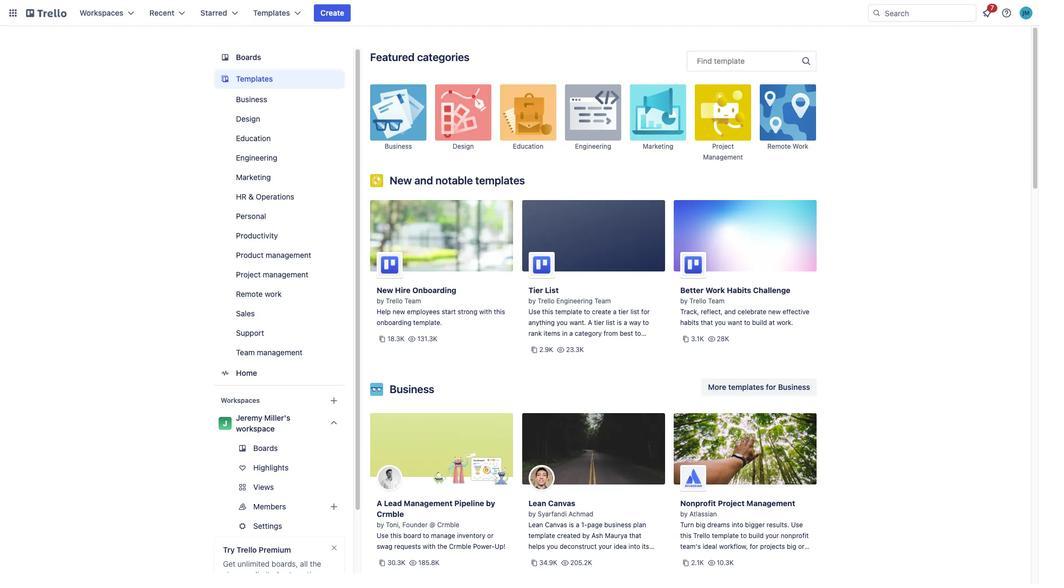 Task type: describe. For each thing, give the bounding box(es) containing it.
board image
[[219, 51, 232, 64]]

more templates for business
[[709, 383, 811, 392]]

0 horizontal spatial design
[[236, 114, 260, 123]]

1 vertical spatial best
[[595, 341, 608, 349]]

project inside project management
[[713, 142, 735, 151]]

your inside nonprofit project management by atlassian turn big dreams into bigger results. use this trello template to build your nonprofit team's ideal workflow, for projects big or small.
[[766, 532, 780, 541]]

new for new and notable templates
[[390, 174, 412, 187]]

way
[[630, 319, 642, 327]]

0 horizontal spatial education
[[236, 134, 271, 143]]

23.3k
[[567, 346, 584, 354]]

categories
[[417, 51, 470, 63]]

you inside tier list by trello engineering team use this template to create a tier list for anything you want. a tier list is a way to rank items in a category from best to worst. this could be: best nba players, goat'd pasta dishes, and tastiest fast food joints.
[[557, 319, 568, 327]]

management down support link
[[257, 348, 303, 357]]

views link
[[214, 479, 356, 497]]

featured
[[370, 51, 415, 63]]

work
[[706, 286, 726, 295]]

a inside tier list by trello engineering team use this template to create a tier list for anything you want. a tier list is a way to rank items in a category from best to worst. this could be: best nba players, goat'd pasta dishes, and tastiest fast food joints.
[[588, 319, 593, 327]]

to inside a lead management pipeline by crmble by toni, founder @ crmble use this board to manage inventory or swag requests with the crmble power-up!
[[423, 532, 430, 541]]

automation,
[[281, 571, 323, 580]]

productivity
[[236, 231, 278, 240]]

featured categories
[[370, 51, 470, 63]]

toni, founder @ crmble image
[[377, 466, 403, 492]]

0 vertical spatial work
[[793, 142, 809, 151]]

create
[[321, 8, 345, 17]]

1 vertical spatial remote work link
[[214, 286, 345, 303]]

achmad
[[569, 511, 594, 519]]

0 horizontal spatial list
[[607, 319, 616, 327]]

get
[[223, 560, 236, 569]]

2 business icon image from the top
[[370, 383, 383, 396]]

1 vertical spatial design
[[453, 142, 474, 151]]

power-
[[473, 543, 495, 551]]

templates link
[[214, 69, 345, 89]]

new inside better work habits challenge by trello team track, reflect, and celebrate new effective habits that you want to build at work.
[[769, 308, 781, 316]]

Search field
[[882, 5, 977, 21]]

forward image for settings
[[343, 521, 356, 534]]

a left way
[[624, 319, 628, 327]]

to up players,
[[636, 330, 642, 338]]

trello inside nonprofit project management by atlassian turn big dreams into bigger results. use this trello template to build your nonprofit team's ideal workflow, for projects big or small.
[[694, 532, 711, 541]]

to inside better work habits challenge by trello team track, reflect, and celebrate new effective habits that you want to build at work.
[[745, 319, 751, 327]]

0 horizontal spatial templates
[[476, 174, 525, 187]]

by left toni,
[[377, 522, 384, 530]]

build inside nonprofit project management by atlassian turn big dreams into bigger results. use this trello template to build your nonprofit team's ideal workflow, for projects big or small.
[[749, 532, 764, 541]]

tier list by trello engineering team use this template to create a tier list for anything you want. a tier list is a way to rank items in a category from best to worst. this could be: best nba players, goat'd pasta dishes, and tastiest fast food joints.
[[529, 286, 650, 370]]

business inside more templates for business button
[[779, 383, 811, 392]]

more templates for business button
[[702, 379, 817, 396]]

create
[[592, 308, 612, 316]]

1 vertical spatial unlimited
[[247, 571, 279, 580]]

1 horizontal spatial project management
[[704, 142, 744, 161]]

project inside nonprofit project management by atlassian turn big dreams into bigger results. use this trello template to build your nonprofit team's ideal workflow, for projects big or small.
[[719, 499, 745, 509]]

by inside better work habits challenge by trello team track, reflect, and celebrate new effective habits that you want to build at work.
[[681, 297, 688, 305]]

work.
[[777, 319, 794, 327]]

atlassian
[[690, 511, 718, 519]]

tier
[[529, 286, 544, 295]]

created
[[558, 532, 581, 541]]

1 business icon image from the top
[[370, 84, 427, 141]]

0 vertical spatial canvas
[[549, 499, 576, 509]]

members link
[[214, 499, 356, 516]]

items
[[544, 330, 561, 338]]

hr & operations
[[236, 192, 295, 201]]

maurya
[[605, 532, 628, 541]]

founder
[[403, 522, 428, 530]]

template inside lean canvas by syarfandi achmad lean canvas is a 1-page business plan template created by ash maurya that helps you deconstruct your idea into its key assumptions.
[[529, 532, 556, 541]]

1 vertical spatial project
[[236, 270, 261, 279]]

1 vertical spatial canvas
[[545, 522, 568, 530]]

effective
[[783, 308, 810, 316]]

build inside better work habits challenge by trello team track, reflect, and celebrate new effective habits that you want to build at work.
[[753, 319, 768, 327]]

support link
[[214, 325, 345, 342]]

anything
[[529, 319, 555, 327]]

10.3k
[[717, 560, 734, 568]]

a right create
[[614, 308, 617, 316]]

at
[[770, 319, 776, 327]]

you inside lean canvas by syarfandi achmad lean canvas is a 1-page business plan template created by ash maurya that helps you deconstruct your idea into its key assumptions.
[[547, 543, 558, 551]]

for inside tier list by trello engineering team use this template to create a tier list for anything you want. a tier list is a way to rank items in a category from best to worst. this could be: best nba players, goat'd pasta dishes, and tastiest fast food joints.
[[642, 308, 650, 316]]

onboarding
[[413, 286, 457, 295]]

to inside nonprofit project management by atlassian turn big dreams into bigger results. use this trello template to build your nonprofit team's ideal workflow, for projects big or small.
[[741, 532, 747, 541]]

find template
[[698, 56, 745, 66]]

this
[[550, 341, 563, 349]]

template inside nonprofit project management by atlassian turn big dreams into bigger results. use this trello template to build your nonprofit team's ideal workflow, for projects big or small.
[[713, 532, 740, 541]]

education link for engineering link for the rightmost design link
[[500, 84, 557, 162]]

1 lean from the top
[[529, 499, 547, 509]]

sales
[[236, 309, 255, 318]]

employees
[[407, 308, 440, 316]]

new for new hire onboarding by trello team help new employees start strong with this onboarding template.
[[377, 286, 393, 295]]

1 horizontal spatial remote
[[768, 142, 792, 151]]

or inside a lead management pipeline by crmble by toni, founder @ crmble use this board to manage inventory or swag requests with the crmble power-up!
[[488, 532, 494, 541]]

0 horizontal spatial design link
[[214, 110, 345, 128]]

2 vertical spatial crmble
[[449, 543, 472, 551]]

design icon image
[[435, 84, 492, 141]]

engineering link for the rightmost design link
[[565, 84, 622, 162]]

Find template field
[[687, 51, 817, 71]]

forward image for views
[[343, 482, 356, 495]]

product management
[[236, 251, 312, 260]]

key
[[529, 554, 539, 562]]

marketing link for engineering link for the rightmost design link
[[630, 84, 687, 162]]

and inside better work habits challenge by trello team track, reflect, and celebrate new effective habits that you want to build at work.
[[725, 308, 737, 316]]

185.8k
[[419, 560, 440, 568]]

settings
[[253, 522, 282, 531]]

support
[[236, 329, 264, 338]]

team down support
[[236, 348, 255, 357]]

trello inside tier list by trello engineering team use this template to create a tier list for anything you want. a tier list is a way to rank items in a category from best to worst. this could be: best nba players, goat'd pasta dishes, and tastiest fast food joints.
[[538, 297, 555, 305]]

1 vertical spatial crmble
[[438, 522, 460, 530]]

workflow,
[[720, 543, 749, 551]]

0 horizontal spatial project management link
[[214, 266, 345, 284]]

trello inside better work habits challenge by trello team track, reflect, and celebrate new effective habits that you want to build at work.
[[690, 297, 707, 305]]

1 horizontal spatial remote work link
[[760, 84, 817, 162]]

1 vertical spatial engineering
[[236, 153, 278, 162]]

you inside better work habits challenge by trello team track, reflect, and celebrate new effective habits that you want to build at work.
[[715, 319, 726, 327]]

0 horizontal spatial marketing
[[236, 173, 271, 182]]

operations
[[256, 192, 295, 201]]

toni,
[[386, 522, 401, 530]]

that inside lean canvas by syarfandi achmad lean canvas is a 1-page business plan template created by ash maurya that helps you deconstruct your idea into its key assumptions.
[[630, 532, 642, 541]]

management down productivity link
[[266, 251, 312, 260]]

team management link
[[214, 344, 345, 362]]

trello engineering team image
[[529, 252, 555, 278]]

syarfandi
[[538, 511, 567, 519]]

a inside a lead management pipeline by crmble by toni, founder @ crmble use this board to manage inventory or swag requests with the crmble power-up!
[[377, 499, 382, 509]]

0 horizontal spatial work
[[265, 290, 282, 299]]

trello team image
[[377, 252, 403, 278]]

fast
[[634, 352, 646, 360]]

&
[[249, 192, 254, 201]]

boards,
[[272, 560, 298, 569]]

engineering inside tier list by trello engineering team use this template to create a tier list for anything you want. a tier list is a way to rank items in a category from best to worst. this could be: best nba players, goat'd pasta dishes, and tastiest fast food joints.
[[557, 297, 593, 305]]

swag
[[377, 543, 393, 551]]

1 horizontal spatial design link
[[435, 84, 492, 162]]

project management icon image
[[695, 84, 752, 141]]

search image
[[873, 9, 882, 17]]

its
[[642, 543, 650, 551]]

tastiest
[[609, 352, 632, 360]]

forward image
[[343, 501, 356, 514]]

templates button
[[247, 4, 308, 22]]

dishes,
[[573, 352, 594, 360]]

0 vertical spatial big
[[696, 522, 706, 530]]

business link for the rightmost design link
[[370, 84, 427, 162]]

jeremy miller's workspace
[[236, 414, 291, 434]]

food
[[529, 362, 543, 370]]

with inside new hire onboarding by trello team help new employees start strong with this onboarding template.
[[480, 308, 493, 316]]

to up want.
[[584, 308, 591, 316]]

personal link
[[214, 208, 345, 225]]

your inside lean canvas by syarfandi achmad lean canvas is a 1-page business plan template created by ash maurya that helps you deconstruct your idea into its key assumptions.
[[599, 543, 613, 551]]

this for a lead management pipeline by crmble
[[391, 532, 402, 541]]

and inside tier list by trello engineering team use this template to create a tier list for anything you want. a tier list is a way to rank items in a category from best to worst. this could be: best nba players, goat'd pasta dishes, and tastiest fast food joints.
[[596, 352, 608, 360]]

or inside nonprofit project management by atlassian turn big dreams into bigger results. use this trello template to build your nonprofit team's ideal workflow, for projects big or small.
[[799, 543, 805, 551]]

7 notifications image
[[981, 6, 994, 19]]

bigger
[[746, 522, 766, 530]]

28k
[[717, 335, 730, 343]]

0 horizontal spatial project management
[[236, 270, 309, 279]]

1-
[[582, 522, 588, 530]]

jeremy miller (jeremymiller198) image
[[1020, 6, 1033, 19]]

more
[[709, 383, 727, 392]]

template.
[[414, 319, 442, 327]]

1 horizontal spatial workspaces
[[221, 397, 260, 405]]

add image
[[328, 501, 341, 514]]

is inside lean canvas by syarfandi achmad lean canvas is a 1-page business plan template created by ash maurya that helps you deconstruct your idea into its key assumptions.
[[570, 522, 575, 530]]

turn
[[681, 522, 695, 530]]

starred
[[201, 8, 227, 17]]

pasta
[[554, 352, 571, 360]]

results.
[[767, 522, 790, 530]]

settings link
[[214, 518, 356, 536]]

strong
[[458, 308, 478, 316]]

by down 1-
[[583, 532, 590, 541]]

1 horizontal spatial big
[[788, 543, 797, 551]]

recent
[[150, 8, 175, 17]]

nonprofit
[[781, 532, 809, 541]]

workspace
[[236, 425, 275, 434]]

plan
[[634, 522, 647, 530]]



Task type: locate. For each thing, give the bounding box(es) containing it.
lead
[[384, 499, 402, 509]]

with inside a lead management pipeline by crmble by toni, founder @ crmble use this board to manage inventory or swag requests with the crmble power-up!
[[423, 543, 436, 551]]

you up in
[[557, 319, 568, 327]]

by up track, on the right of page
[[681, 297, 688, 305]]

open information menu image
[[1002, 8, 1013, 18]]

1 horizontal spatial use
[[529, 308, 541, 316]]

1 vertical spatial with
[[423, 543, 436, 551]]

1 management from the left
[[404, 499, 453, 509]]

projects
[[761, 543, 786, 551]]

0 vertical spatial for
[[642, 308, 650, 316]]

1 horizontal spatial templates
[[729, 383, 765, 392]]

management for lead
[[404, 499, 453, 509]]

idea
[[614, 543, 627, 551]]

more.
[[238, 582, 258, 585]]

by right pipeline
[[486, 499, 496, 509]]

education icon image
[[500, 84, 557, 141]]

new left hire
[[377, 286, 393, 295]]

your up projects
[[766, 532, 780, 541]]

forward image up forward image on the bottom left of page
[[343, 482, 356, 495]]

you up assumptions.
[[547, 543, 558, 551]]

is inside tier list by trello engineering team use this template to create a tier list for anything you want. a tier list is a way to rank items in a category from best to worst. this could be: best nba players, goat'd pasta dishes, and tastiest fast food joints.
[[617, 319, 622, 327]]

productivity link
[[214, 227, 345, 245]]

0 vertical spatial a
[[588, 319, 593, 327]]

1 vertical spatial big
[[788, 543, 797, 551]]

1 vertical spatial remote
[[236, 290, 263, 299]]

project up "dreams"
[[719, 499, 745, 509]]

boards for views
[[253, 444, 278, 453]]

forward image inside settings link
[[343, 521, 356, 534]]

0 vertical spatial marketing
[[643, 142, 674, 151]]

team
[[405, 297, 421, 305], [595, 297, 611, 305], [709, 297, 725, 305], [236, 348, 255, 357]]

atlassian image
[[681, 466, 707, 492]]

all
[[300, 560, 308, 569]]

trello right try
[[237, 546, 257, 555]]

workspaces button
[[73, 4, 141, 22]]

0 vertical spatial list
[[631, 308, 640, 316]]

1 boards link from the top
[[214, 48, 345, 67]]

use inside tier list by trello engineering team use this template to create a tier list for anything you want. a tier list is a way to rank items in a category from best to worst. this could be: best nba players, goat'd pasta dishes, and tastiest fast food joints.
[[529, 308, 541, 316]]

business icon image
[[370, 84, 427, 141], [370, 383, 383, 396]]

management for project
[[747, 499, 796, 509]]

0 vertical spatial crmble
[[377, 510, 404, 519]]

notable
[[436, 174, 473, 187]]

workspaces inside popup button
[[80, 8, 124, 17]]

1 vertical spatial marketing link
[[214, 169, 345, 186]]

0 horizontal spatial your
[[599, 543, 613, 551]]

template board image
[[219, 73, 232, 86]]

0 horizontal spatial education link
[[214, 130, 345, 147]]

use for a lead management pipeline by crmble
[[377, 532, 389, 541]]

0 horizontal spatial is
[[570, 522, 575, 530]]

template down "dreams"
[[713, 532, 740, 541]]

build left at
[[753, 319, 768, 327]]

with right strong
[[480, 308, 493, 316]]

boards link up templates link
[[214, 48, 345, 67]]

0 horizontal spatial remote work link
[[214, 286, 345, 303]]

2 boards link from the top
[[214, 440, 345, 458]]

0 vertical spatial boards link
[[214, 48, 345, 67]]

this down turn
[[681, 532, 692, 541]]

for right "more"
[[767, 383, 777, 392]]

by up turn
[[681, 511, 688, 519]]

hire
[[395, 286, 411, 295]]

challenge
[[754, 286, 791, 295]]

0 vertical spatial lean
[[529, 499, 547, 509]]

lean canvas by syarfandi achmad lean canvas is a 1-page business plan template created by ash maurya that helps you deconstruct your idea into its key assumptions.
[[529, 499, 650, 562]]

project down project management icon
[[713, 142, 735, 151]]

templates
[[476, 174, 525, 187], [729, 383, 765, 392]]

trello down list
[[538, 297, 555, 305]]

tier down create
[[595, 319, 605, 327]]

1 horizontal spatial a
[[588, 319, 593, 327]]

small.
[[681, 554, 699, 562]]

use up swag
[[377, 532, 389, 541]]

requests
[[395, 543, 421, 551]]

list
[[631, 308, 640, 316], [607, 319, 616, 327]]

0 horizontal spatial the
[[310, 560, 321, 569]]

to right way
[[643, 319, 650, 327]]

use for nonprofit project management
[[792, 522, 804, 530]]

0 vertical spatial design
[[236, 114, 260, 123]]

0 horizontal spatial remote work
[[236, 290, 282, 299]]

template up helps
[[529, 532, 556, 541]]

1 vertical spatial project management
[[236, 270, 309, 279]]

find
[[698, 56, 713, 66]]

the down manage
[[438, 543, 448, 551]]

boards link for home
[[214, 48, 345, 67]]

34.9k
[[540, 560, 558, 568]]

0 horizontal spatial or
[[488, 532, 494, 541]]

new inside new hire onboarding by trello team help new employees start strong with this onboarding template.
[[377, 286, 393, 295]]

engineering link for left design link
[[214, 149, 345, 167]]

worst.
[[529, 341, 548, 349]]

back to home image
[[26, 4, 67, 22]]

j
[[223, 419, 228, 428]]

this up 'anything'
[[543, 308, 554, 316]]

project management down project management icon
[[704, 142, 744, 161]]

helps
[[529, 543, 545, 551]]

primary element
[[0, 0, 1040, 26]]

into left bigger
[[732, 522, 744, 530]]

remote work icon image
[[760, 84, 817, 141]]

management inside nonprofit project management by atlassian turn big dreams into bigger results. use this trello template to build your nonprofit team's ideal workflow, for projects big or small.
[[747, 499, 796, 509]]

0 horizontal spatial remote
[[236, 290, 263, 299]]

new inside new hire onboarding by trello team help new employees start strong with this onboarding template.
[[393, 308, 406, 316]]

1 new from the left
[[393, 308, 406, 316]]

deconstruct
[[560, 543, 597, 551]]

1 horizontal spatial management
[[747, 499, 796, 509]]

players,
[[625, 341, 649, 349]]

1 horizontal spatial that
[[701, 319, 714, 327]]

1 horizontal spatial into
[[732, 522, 744, 530]]

from
[[604, 330, 618, 338]]

category
[[575, 330, 602, 338]]

big down atlassian
[[696, 522, 706, 530]]

templates
[[253, 8, 290, 17], [236, 74, 273, 83]]

2 horizontal spatial for
[[767, 383, 777, 392]]

1 vertical spatial use
[[792, 522, 804, 530]]

marketing icon image
[[630, 84, 687, 141]]

by inside tier list by trello engineering team use this template to create a tier list for anything you want. a tier list is a way to rank items in a category from best to worst. this could be: best nba players, goat'd pasta dishes, and tastiest fast food joints.
[[529, 297, 536, 305]]

0 vertical spatial remote work
[[768, 142, 809, 151]]

for left projects
[[750, 543, 759, 551]]

1 vertical spatial workspaces
[[221, 397, 260, 405]]

rank
[[529, 330, 542, 338]]

into
[[732, 522, 744, 530], [629, 543, 641, 551]]

use inside nonprofit project management by atlassian turn big dreams into bigger results. use this trello template to build your nonprofit team's ideal workflow, for projects big or small.
[[792, 522, 804, 530]]

with
[[480, 308, 493, 316], [423, 543, 436, 551]]

1 horizontal spatial new
[[769, 308, 781, 316]]

or down nonprofit
[[799, 543, 805, 551]]

big down nonprofit
[[788, 543, 797, 551]]

0 vertical spatial the
[[438, 543, 448, 551]]

crmble down lead
[[377, 510, 404, 519]]

and right dishes,
[[596, 352, 608, 360]]

and up want at right bottom
[[725, 308, 737, 316]]

1 vertical spatial for
[[767, 383, 777, 392]]

team down work
[[709, 297, 725, 305]]

templates inside button
[[729, 383, 765, 392]]

this inside nonprofit project management by atlassian turn big dreams into bigger results. use this trello template to build your nonprofit team's ideal workflow, for projects big or small.
[[681, 532, 692, 541]]

boards link
[[214, 48, 345, 67], [214, 440, 345, 458]]

by up help
[[377, 297, 384, 305]]

to up workflow,
[[741, 532, 747, 541]]

management up results.
[[747, 499, 796, 509]]

0 vertical spatial project management
[[704, 142, 744, 161]]

highlights link
[[214, 460, 345, 477]]

habits
[[728, 286, 752, 295]]

or up power-
[[488, 532, 494, 541]]

reflect,
[[702, 308, 723, 316]]

hr & operations link
[[214, 188, 345, 206]]

0 vertical spatial new
[[390, 174, 412, 187]]

131.3k
[[418, 335, 438, 343]]

education link for engineering link for left design link
[[214, 130, 345, 147]]

1 horizontal spatial business link
[[370, 84, 427, 162]]

1 vertical spatial the
[[310, 560, 321, 569]]

2 horizontal spatial use
[[792, 522, 804, 530]]

forward image
[[343, 482, 356, 495], [343, 521, 356, 534]]

that inside better work habits challenge by trello team track, reflect, and celebrate new effective habits that you want to build at work.
[[701, 319, 714, 327]]

for inside more templates for business button
[[767, 383, 777, 392]]

0 horizontal spatial with
[[423, 543, 436, 551]]

1 horizontal spatial tier
[[619, 308, 629, 316]]

team inside better work habits challenge by trello team track, reflect, and celebrate new effective habits that you want to build at work.
[[709, 297, 725, 305]]

engineering icon image
[[565, 84, 622, 141]]

goat'd
[[529, 352, 552, 360]]

2 management from the left
[[747, 499, 796, 509]]

0 horizontal spatial new
[[393, 308, 406, 316]]

2 vertical spatial use
[[377, 532, 389, 541]]

work down remote work icon
[[793, 142, 809, 151]]

could
[[564, 341, 581, 349]]

crmble up manage
[[438, 522, 460, 530]]

template inside find template field
[[715, 56, 745, 66]]

1 horizontal spatial work
[[793, 142, 809, 151]]

forward image inside views link
[[343, 482, 356, 495]]

0 vertical spatial templates
[[476, 174, 525, 187]]

1 horizontal spatial the
[[438, 543, 448, 551]]

dreams
[[708, 522, 731, 530]]

team inside tier list by trello engineering team use this template to create a tier list for anything you want. a tier list is a way to rank items in a category from best to worst. this could be: best nba players, goat'd pasta dishes, and tastiest fast food joints.
[[595, 297, 611, 305]]

1 vertical spatial templates
[[236, 74, 273, 83]]

2.9k
[[540, 346, 554, 354]]

1 vertical spatial your
[[599, 543, 613, 551]]

assumptions.
[[541, 554, 582, 562]]

views
[[253, 483, 274, 492]]

remote down remote work icon
[[768, 142, 792, 151]]

templates right template board 'icon'
[[236, 74, 273, 83]]

1 vertical spatial lean
[[529, 522, 544, 530]]

by inside new hire onboarding by trello team help new employees start strong with this onboarding template.
[[377, 297, 384, 305]]

1 vertical spatial tier
[[595, 319, 605, 327]]

2 lean from the top
[[529, 522, 544, 530]]

0 horizontal spatial a
[[377, 499, 382, 509]]

template right find
[[715, 56, 745, 66]]

new
[[393, 308, 406, 316], [769, 308, 781, 316]]

2 new from the left
[[769, 308, 781, 316]]

want.
[[570, 319, 587, 327]]

0 vertical spatial unlimited
[[238, 560, 270, 569]]

management inside a lead management pipeline by crmble by toni, founder @ crmble use this board to manage inventory or swag requests with the crmble power-up!
[[404, 499, 453, 509]]

1 vertical spatial project management link
[[214, 266, 345, 284]]

onboarding
[[377, 319, 412, 327]]

project
[[713, 142, 735, 151], [236, 270, 261, 279], [719, 499, 745, 509]]

marketing down the 'marketing icon'
[[643, 142, 674, 151]]

for
[[642, 308, 650, 316], [767, 383, 777, 392], [750, 543, 759, 551]]

trello inside new hire onboarding by trello team help new employees start strong with this onboarding template.
[[386, 297, 403, 305]]

management down product management link
[[263, 270, 309, 279]]

best
[[620, 330, 634, 338], [595, 341, 608, 349]]

engineering down the 'engineering icon'
[[576, 142, 612, 151]]

is up from
[[617, 319, 622, 327]]

boards for home
[[236, 53, 261, 62]]

0 horizontal spatial management
[[404, 499, 453, 509]]

help
[[377, 308, 391, 316]]

0 horizontal spatial tier
[[595, 319, 605, 327]]

1 forward image from the top
[[343, 482, 356, 495]]

your down ash
[[599, 543, 613, 551]]

1 horizontal spatial remote work
[[768, 142, 809, 151]]

this down toni,
[[391, 532, 402, 541]]

canvas up syarfandi
[[549, 499, 576, 509]]

this inside new hire onboarding by trello team help new employees start strong with this onboarding template.
[[494, 308, 506, 316]]

template up want.
[[556, 308, 583, 316]]

remote work up sales at the bottom
[[236, 290, 282, 299]]

forward image down forward image on the bottom left of page
[[343, 521, 356, 534]]

build down bigger
[[749, 532, 764, 541]]

use inside a lead management pipeline by crmble by toni, founder @ crmble use this board to manage inventory or swag requests with the crmble power-up!
[[377, 532, 389, 541]]

0 vertical spatial forward image
[[343, 482, 356, 495]]

product
[[236, 251, 264, 260]]

and inside try trello premium get unlimited boards, all the views, unlimited automation, and more.
[[223, 582, 236, 585]]

marketing link for engineering link for left design link
[[214, 169, 345, 186]]

crmble down inventory
[[449, 543, 472, 551]]

this inside a lead management pipeline by crmble by toni, founder @ crmble use this board to manage inventory or swag requests with the crmble power-up!
[[391, 532, 402, 541]]

trello down hire
[[386, 297, 403, 305]]

new up 'onboarding'
[[393, 308, 406, 316]]

18.3k
[[388, 335, 405, 343]]

1 horizontal spatial project management link
[[695, 84, 752, 162]]

new hire onboarding by trello team help new employees start strong with this onboarding template.
[[377, 286, 506, 327]]

trello
[[386, 297, 403, 305], [538, 297, 555, 305], [690, 297, 707, 305], [694, 532, 711, 541], [237, 546, 257, 555]]

1 horizontal spatial list
[[631, 308, 640, 316]]

best right 'be:'
[[595, 341, 608, 349]]

into inside nonprofit project management by atlassian turn big dreams into bigger results. use this trello template to build your nonprofit team's ideal workflow, for projects big or small.
[[732, 522, 744, 530]]

you
[[557, 319, 568, 327], [715, 319, 726, 327], [547, 543, 558, 551]]

is up created
[[570, 522, 575, 530]]

business link for left design link
[[214, 91, 345, 108]]

trello inside try trello premium get unlimited boards, all the views, unlimited automation, and more.
[[237, 546, 257, 555]]

0 vertical spatial with
[[480, 308, 493, 316]]

use up 'anything'
[[529, 308, 541, 316]]

big
[[696, 522, 706, 530], [788, 543, 797, 551]]

remote up sales at the bottom
[[236, 290, 263, 299]]

home image
[[219, 367, 232, 380]]

boards right board icon
[[236, 53, 261, 62]]

recent button
[[143, 4, 192, 22]]

the inside try trello premium get unlimited boards, all the views, unlimited automation, and more.
[[310, 560, 321, 569]]

1 vertical spatial into
[[629, 543, 641, 551]]

engineering up the &
[[236, 153, 278, 162]]

0 vertical spatial best
[[620, 330, 634, 338]]

you down reflect,
[[715, 319, 726, 327]]

for up players,
[[642, 308, 650, 316]]

1 vertical spatial marketing
[[236, 173, 271, 182]]

template inside tier list by trello engineering team use this template to create a tier list for anything you want. a tier list is a way to rank items in a category from best to worst. this could be: best nba players, goat'd pasta dishes, and tastiest fast food joints.
[[556, 308, 583, 316]]

syarfandi achmad image
[[529, 466, 555, 492]]

1 horizontal spatial education link
[[500, 84, 557, 162]]

boards link up highlights "link"
[[214, 440, 345, 458]]

trello team image
[[681, 252, 707, 278]]

home link
[[214, 364, 345, 383]]

a right in
[[570, 330, 573, 338]]

management down project management icon
[[704, 153, 744, 161]]

0 horizontal spatial workspaces
[[80, 8, 124, 17]]

use up nonprofit
[[792, 522, 804, 530]]

1 vertical spatial that
[[630, 532, 642, 541]]

0 horizontal spatial best
[[595, 341, 608, 349]]

into inside lean canvas by syarfandi achmad lean canvas is a 1-page business plan template created by ash maurya that helps you deconstruct your idea into its key assumptions.
[[629, 543, 641, 551]]

0 vertical spatial engineering
[[576, 142, 612, 151]]

0 vertical spatial build
[[753, 319, 768, 327]]

try
[[223, 546, 235, 555]]

0 horizontal spatial big
[[696, 522, 706, 530]]

team inside new hire onboarding by trello team help new employees start strong with this onboarding template.
[[405, 297, 421, 305]]

1 vertical spatial a
[[377, 499, 382, 509]]

create a workspace image
[[328, 395, 341, 408]]

canvas down syarfandi
[[545, 522, 568, 530]]

by left syarfandi
[[529, 511, 536, 519]]

a left 1-
[[576, 522, 580, 530]]

the right all
[[310, 560, 321, 569]]

team up create
[[595, 297, 611, 305]]

trello down better
[[690, 297, 707, 305]]

design down design icon
[[453, 142, 474, 151]]

0 vertical spatial boards
[[236, 53, 261, 62]]

work
[[793, 142, 809, 151], [265, 290, 282, 299]]

0 vertical spatial is
[[617, 319, 622, 327]]

in
[[563, 330, 568, 338]]

1 horizontal spatial your
[[766, 532, 780, 541]]

0 horizontal spatial use
[[377, 532, 389, 541]]

new
[[390, 174, 412, 187], [377, 286, 393, 295]]

1 vertical spatial boards link
[[214, 440, 345, 458]]

to down celebrate
[[745, 319, 751, 327]]

better work habits challenge by trello team track, reflect, and celebrate new effective habits that you want to build at work.
[[681, 286, 810, 327]]

list up from
[[607, 319, 616, 327]]

boards link for views
[[214, 440, 345, 458]]

1 vertical spatial build
[[749, 532, 764, 541]]

0 horizontal spatial engineering link
[[214, 149, 345, 167]]

a
[[588, 319, 593, 327], [377, 499, 382, 509]]

with up 185.8k
[[423, 543, 436, 551]]

remote work down remote work icon
[[768, 142, 809, 151]]

30.3k
[[388, 560, 406, 568]]

1 vertical spatial list
[[607, 319, 616, 327]]

into left its
[[629, 543, 641, 551]]

tier right create
[[619, 308, 629, 316]]

hr
[[236, 192, 247, 201]]

3.1k
[[692, 335, 705, 343]]

and down views,
[[223, 582, 236, 585]]

0 vertical spatial your
[[766, 532, 780, 541]]

this
[[494, 308, 506, 316], [543, 308, 554, 316], [391, 532, 402, 541], [681, 532, 692, 541]]

start
[[442, 308, 456, 316]]

templates inside popup button
[[253, 8, 290, 17]]

for inside nonprofit project management by atlassian turn big dreams into bigger results. use this trello template to build your nonprofit team's ideal workflow, for projects big or small.
[[750, 543, 759, 551]]

this for new hire onboarding
[[494, 308, 506, 316]]

board
[[404, 532, 422, 541]]

inventory
[[457, 532, 486, 541]]

by inside nonprofit project management by atlassian turn big dreams into bigger results. use this trello template to build your nonprofit team's ideal workflow, for projects big or small.
[[681, 511, 688, 519]]

2 forward image from the top
[[343, 521, 356, 534]]

1 horizontal spatial design
[[453, 142, 474, 151]]

manage
[[431, 532, 456, 541]]

to right board
[[423, 532, 430, 541]]

this inside tier list by trello engineering team use this template to create a tier list for anything you want. a tier list is a way to rank items in a category from best to worst. this could be: best nba players, goat'd pasta dishes, and tastiest fast food joints.
[[543, 308, 554, 316]]

trello up the ideal
[[694, 532, 711, 541]]

best down way
[[620, 330, 634, 338]]

the inside a lead management pipeline by crmble by toni, founder @ crmble use this board to manage inventory or swag requests with the crmble power-up!
[[438, 543, 448, 551]]

that down reflect,
[[701, 319, 714, 327]]

0 vertical spatial into
[[732, 522, 744, 530]]

nba
[[610, 341, 623, 349]]

a inside lean canvas by syarfandi achmad lean canvas is a 1-page business plan template created by ash maurya that helps you deconstruct your idea into its key assumptions.
[[576, 522, 580, 530]]

2.1k
[[692, 560, 705, 568]]

1 horizontal spatial education
[[513, 142, 544, 151]]

team down hire
[[405, 297, 421, 305]]

new up at
[[769, 308, 781, 316]]

management up @
[[404, 499, 453, 509]]

lean down syarfandi
[[529, 522, 544, 530]]

remote work
[[768, 142, 809, 151], [236, 290, 282, 299]]

and left notable
[[415, 174, 433, 187]]

0 horizontal spatial into
[[629, 543, 641, 551]]

that down the plan
[[630, 532, 642, 541]]

this for nonprofit project management
[[681, 532, 692, 541]]



Task type: vqa. For each thing, say whether or not it's contained in the screenshot.


